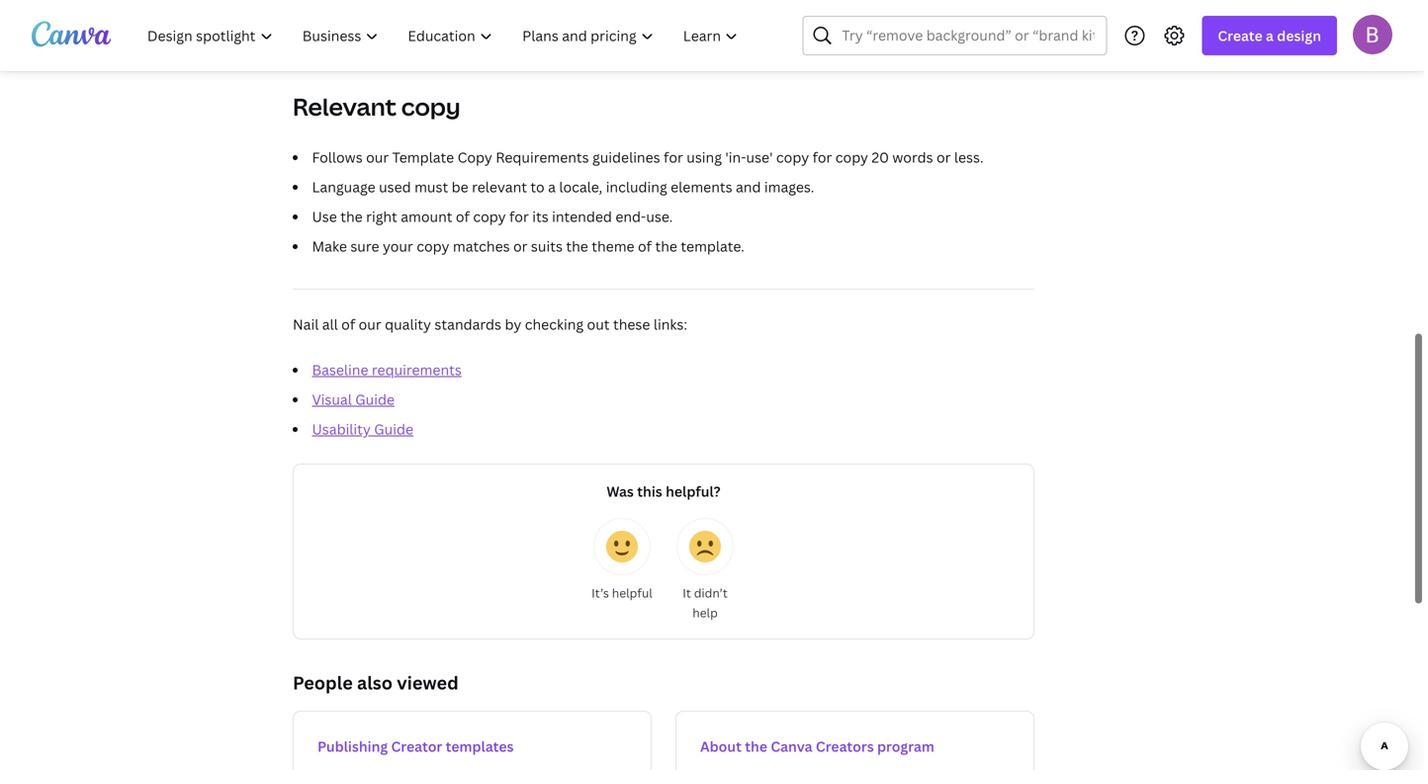 Task type: describe. For each thing, give the bounding box(es) containing it.
guide for usability guide
[[374, 420, 413, 439]]

for for use.
[[509, 207, 529, 226]]

about the canva creators program link
[[675, 711, 1034, 770]]

1 horizontal spatial of
[[456, 207, 470, 226]]

publishing
[[317, 737, 388, 756]]

language used must be relevant to a locale, including elements and images.
[[312, 178, 814, 196]]

visual guide
[[312, 390, 395, 409]]

suits
[[531, 237, 563, 256]]

2 horizontal spatial for
[[812, 148, 832, 167]]

end-
[[615, 207, 646, 226]]

template
[[392, 148, 454, 167]]

copy up images.
[[776, 148, 809, 167]]

requirements
[[372, 360, 462, 379]]

by
[[505, 315, 521, 334]]

use the right amount of copy for its intended end-use.
[[312, 207, 673, 226]]

the right use at the top left of page
[[340, 207, 363, 226]]

a inside dropdown button
[[1266, 26, 1274, 45]]

1 vertical spatial a
[[548, 178, 556, 196]]

usability guide
[[312, 420, 413, 439]]

helpful
[[612, 585, 653, 601]]

template.
[[681, 237, 745, 256]]

make sure your copy matches or suits the theme of the template.
[[312, 237, 745, 256]]

usability guide link
[[312, 420, 413, 439]]

the down use.
[[655, 237, 677, 256]]

words
[[892, 148, 933, 167]]

baseline requirements link
[[312, 360, 462, 379]]

theme
[[592, 237, 635, 256]]

copy
[[457, 148, 492, 167]]

publishing creator templates link
[[293, 711, 652, 770]]

people
[[293, 671, 353, 695]]

for for copy
[[664, 148, 683, 167]]

0 horizontal spatial or
[[513, 237, 528, 256]]

it's
[[592, 585, 609, 601]]

out
[[587, 315, 610, 334]]

didn't
[[694, 585, 728, 601]]

top level navigation element
[[134, 16, 755, 55]]

help
[[692, 605, 718, 621]]

helpful?
[[666, 482, 721, 501]]

guide for visual guide
[[355, 390, 395, 409]]

locale,
[[559, 178, 603, 196]]

to
[[530, 178, 545, 196]]

the right the about at the bottom of page
[[745, 737, 767, 756]]

less.
[[954, 148, 984, 167]]

and
[[736, 178, 761, 196]]

these
[[613, 315, 650, 334]]

language
[[312, 178, 375, 196]]

using
[[687, 148, 722, 167]]

creators
[[816, 737, 874, 756]]

creator
[[391, 737, 442, 756]]

bob builder image
[[1353, 15, 1392, 54]]

sure
[[350, 237, 379, 256]]

relevant copy
[[293, 90, 460, 123]]

visual
[[312, 390, 352, 409]]

relevant
[[472, 178, 527, 196]]

2 vertical spatial of
[[341, 315, 355, 334]]

follows
[[312, 148, 363, 167]]

relevant
[[293, 90, 396, 123]]

was this helpful?
[[607, 482, 721, 501]]

20
[[872, 148, 889, 167]]

0 vertical spatial our
[[366, 148, 389, 167]]

1 horizontal spatial or
[[937, 148, 951, 167]]

program
[[877, 737, 934, 756]]

matches
[[453, 237, 510, 256]]

baseline
[[312, 360, 368, 379]]

people also viewed
[[293, 671, 459, 695]]



Task type: vqa. For each thing, say whether or not it's contained in the screenshot.
People
yes



Task type: locate. For each thing, give the bounding box(es) containing it.
create a design
[[1218, 26, 1321, 45]]

guide
[[355, 390, 395, 409], [374, 420, 413, 439]]

it didn't help
[[683, 585, 728, 621]]

1 horizontal spatial for
[[664, 148, 683, 167]]

follows our template copy requirements guidelines for using 'in-use' copy for copy 20 words or less.
[[312, 148, 984, 167]]

elements
[[671, 178, 732, 196]]

visual guide link
[[312, 390, 395, 409]]

nail
[[293, 315, 319, 334]]

about the canva creators program
[[700, 737, 934, 756]]

images.
[[764, 178, 814, 196]]

publishing creator templates
[[317, 737, 514, 756]]

copy up matches
[[473, 207, 506, 226]]

for left using
[[664, 148, 683, 167]]

copy down amount
[[417, 237, 449, 256]]

or left less.
[[937, 148, 951, 167]]

1 vertical spatial of
[[638, 237, 652, 256]]

checking
[[525, 315, 584, 334]]

1 vertical spatial or
[[513, 237, 528, 256]]

canva
[[771, 737, 813, 756]]

also
[[357, 671, 393, 695]]

must
[[414, 178, 448, 196]]

0 horizontal spatial for
[[509, 207, 529, 226]]

1 horizontal spatial a
[[1266, 26, 1274, 45]]

create a design button
[[1202, 16, 1337, 55]]

baseline requirements
[[312, 360, 462, 379]]

its
[[532, 207, 549, 226]]

create
[[1218, 26, 1263, 45]]

the
[[340, 207, 363, 226], [566, 237, 588, 256], [655, 237, 677, 256], [745, 737, 767, 756]]

🙂 image
[[606, 531, 638, 563]]

of down be
[[456, 207, 470, 226]]

of right all
[[341, 315, 355, 334]]

or
[[937, 148, 951, 167], [513, 237, 528, 256]]

copy left 20
[[835, 148, 868, 167]]

1 vertical spatial our
[[359, 315, 381, 334]]

nail all of our quality standards by checking out these links:
[[293, 315, 687, 334]]

Try "remove background" or "brand kit" search field
[[842, 17, 1094, 54]]

viewed
[[397, 671, 459, 695]]

a right to
[[548, 178, 556, 196]]

was
[[607, 482, 634, 501]]

0 vertical spatial guide
[[355, 390, 395, 409]]

guidelines
[[592, 148, 660, 167]]

it
[[683, 585, 691, 601]]

2 horizontal spatial of
[[638, 237, 652, 256]]

or left suits
[[513, 237, 528, 256]]

templates
[[446, 737, 514, 756]]

quality
[[385, 315, 431, 334]]

be
[[452, 178, 468, 196]]

our
[[366, 148, 389, 167], [359, 315, 381, 334]]

design
[[1277, 26, 1321, 45]]

copy
[[401, 90, 460, 123], [776, 148, 809, 167], [835, 148, 868, 167], [473, 207, 506, 226], [417, 237, 449, 256]]

0 vertical spatial a
[[1266, 26, 1274, 45]]

intended
[[552, 207, 612, 226]]

a
[[1266, 26, 1274, 45], [548, 178, 556, 196]]

for
[[664, 148, 683, 167], [812, 148, 832, 167], [509, 207, 529, 226]]

this
[[637, 482, 662, 501]]

right
[[366, 207, 397, 226]]

of right theme
[[638, 237, 652, 256]]

amount
[[401, 207, 452, 226]]

standards
[[435, 315, 501, 334]]

use'
[[746, 148, 773, 167]]

the down intended
[[566, 237, 588, 256]]

0 horizontal spatial of
[[341, 315, 355, 334]]

about
[[700, 737, 742, 756]]

copy up template
[[401, 90, 460, 123]]

it's helpful
[[592, 585, 653, 601]]

of
[[456, 207, 470, 226], [638, 237, 652, 256], [341, 315, 355, 334]]

'in-
[[725, 148, 746, 167]]

requirements
[[496, 148, 589, 167]]

0 vertical spatial of
[[456, 207, 470, 226]]

make
[[312, 237, 347, 256]]

for up images.
[[812, 148, 832, 167]]

usability
[[312, 420, 371, 439]]

use
[[312, 207, 337, 226]]

your
[[383, 237, 413, 256]]

all
[[322, 315, 338, 334]]

a left design
[[1266, 26, 1274, 45]]

our up used
[[366, 148, 389, 167]]

links:
[[654, 315, 687, 334]]

guide down baseline requirements
[[355, 390, 395, 409]]

our left quality
[[359, 315, 381, 334]]

use.
[[646, 207, 673, 226]]

😔 image
[[689, 531, 721, 563]]

guide down visual guide link
[[374, 420, 413, 439]]

used
[[379, 178, 411, 196]]

for left its
[[509, 207, 529, 226]]

0 horizontal spatial a
[[548, 178, 556, 196]]

0 vertical spatial or
[[937, 148, 951, 167]]

including
[[606, 178, 667, 196]]

1 vertical spatial guide
[[374, 420, 413, 439]]



